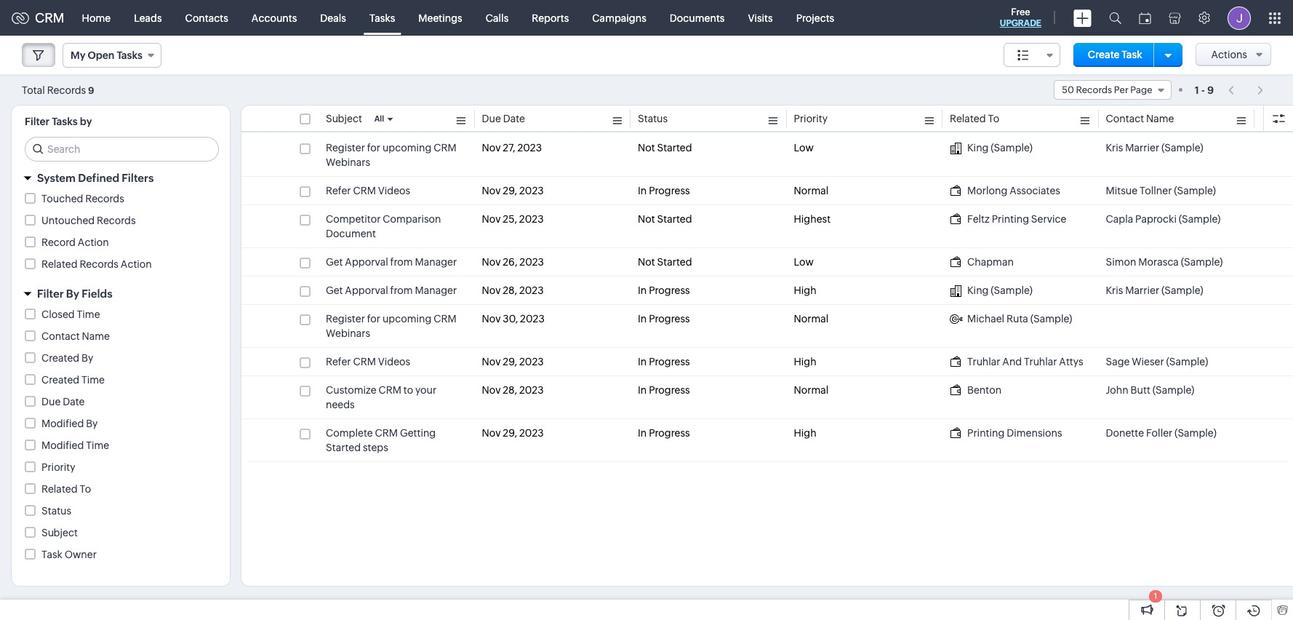 Task type: describe. For each thing, give the bounding box(es) containing it.
calls
[[486, 12, 509, 24]]

1 vertical spatial related
[[41, 258, 78, 270]]

created for created by
[[41, 352, 79, 364]]

4 in from the top
[[638, 356, 647, 368]]

1 vertical spatial subject
[[41, 527, 78, 539]]

capla paprocki (sample)
[[1107, 213, 1222, 225]]

1 horizontal spatial contact
[[1107, 113, 1145, 124]]

records for related
[[80, 258, 119, 270]]

leads link
[[122, 0, 174, 35]]

sage
[[1107, 356, 1130, 368]]

1 horizontal spatial action
[[121, 258, 152, 270]]

crm left 30, on the bottom of page
[[434, 313, 457, 325]]

0 horizontal spatial name
[[82, 330, 110, 342]]

get apporval from manager link for nov 26, 2023
[[326, 255, 457, 269]]

attys
[[1060, 356, 1084, 368]]

not for nov 26, 2023
[[638, 256, 655, 268]]

0 horizontal spatial due
[[41, 396, 61, 408]]

simon
[[1107, 256, 1137, 268]]

modified time
[[41, 440, 109, 451]]

marrier for low
[[1126, 142, 1160, 154]]

simon morasca (sample) link
[[1107, 255, 1224, 269]]

1 horizontal spatial date
[[503, 113, 525, 124]]

crm up the customize
[[353, 356, 376, 368]]

not for nov 27, 2023
[[638, 142, 655, 154]]

crm inside customize crm to your needs
[[379, 384, 402, 396]]

deals link
[[309, 0, 358, 35]]

1 vertical spatial date
[[63, 396, 85, 408]]

1 vertical spatial to
[[80, 483, 91, 495]]

0 vertical spatial to
[[989, 113, 1000, 124]]

0 vertical spatial priority
[[794, 113, 828, 124]]

manager for nov 28, 2023
[[415, 285, 457, 296]]

4 progress from the top
[[649, 356, 690, 368]]

nov for "refer crm videos" link associated with normal
[[482, 185, 501, 196]]

printing dimensions
[[968, 427, 1063, 439]]

25,
[[503, 213, 517, 225]]

system
[[37, 172, 76, 184]]

actions
[[1212, 49, 1248, 60]]

(sample) right morasca at the right
[[1182, 256, 1224, 268]]

benton link
[[950, 383, 1002, 397]]

50 Records Per Page field
[[1055, 80, 1172, 100]]

high for king (sample)
[[794, 285, 817, 296]]

related records action
[[41, 258, 152, 270]]

logo image
[[12, 12, 29, 24]]

task owner
[[41, 549, 97, 560]]

fields
[[82, 287, 113, 300]]

truhlar and truhlar attys
[[968, 356, 1084, 368]]

get for nov 28, 2023
[[326, 285, 343, 296]]

tasks link
[[358, 0, 407, 35]]

0 vertical spatial action
[[78, 237, 109, 248]]

nov 28, 2023 for get apporval from manager
[[482, 285, 544, 296]]

page
[[1131, 84, 1153, 95]]

2023 for truhlar and truhlar attys link
[[520, 356, 544, 368]]

kris marrier (sample) for low
[[1107, 142, 1204, 154]]

customize crm to your needs
[[326, 384, 437, 410]]

my open tasks
[[71, 49, 143, 61]]

2 vertical spatial related
[[41, 483, 78, 495]]

michael ruta (sample)
[[968, 313, 1073, 325]]

1 horizontal spatial due date
[[482, 113, 525, 124]]

(sample) right foller
[[1175, 427, 1217, 439]]

row group containing register for upcoming crm webinars
[[242, 134, 1294, 462]]

chapman link
[[950, 255, 1014, 269]]

in progress for crm
[[638, 313, 690, 325]]

home link
[[70, 0, 122, 35]]

0 vertical spatial related to
[[950, 113, 1000, 124]]

(sample) right "tollner"
[[1175, 185, 1217, 196]]

touched records
[[41, 193, 124, 204]]

modified for modified by
[[41, 418, 84, 429]]

in for your
[[638, 384, 647, 396]]

associates
[[1010, 185, 1061, 196]]

crm left 27,
[[434, 142, 457, 154]]

by for modified
[[86, 418, 98, 429]]

(sample) up the morlong associates at top
[[991, 142, 1033, 154]]

system defined filters button
[[12, 165, 230, 191]]

sage wieser (sample) link
[[1107, 354, 1209, 369]]

(sample) right wieser
[[1167, 356, 1209, 368]]

0 vertical spatial due
[[482, 113, 501, 124]]

5 nov from the top
[[482, 285, 501, 296]]

create
[[1089, 49, 1120, 60]]

dimensions
[[1007, 427, 1063, 439]]

(sample) up mitsue tollner (sample) link
[[1162, 142, 1204, 154]]

modified for modified time
[[41, 440, 84, 451]]

started for nov 27, 2023
[[657, 142, 692, 154]]

records for touched
[[85, 193, 124, 204]]

high for printing dimensions
[[794, 427, 817, 439]]

register for nov 30, 2023
[[326, 313, 365, 325]]

steps
[[363, 442, 389, 453]]

free
[[1012, 7, 1031, 17]]

task inside button
[[1122, 49, 1143, 60]]

system defined filters
[[37, 172, 154, 184]]

0 horizontal spatial due date
[[41, 396, 85, 408]]

2023 for morlong associates link
[[520, 185, 544, 196]]

from for nov 26, 2023
[[390, 256, 413, 268]]

29, for truhlar and truhlar attys
[[503, 356, 517, 368]]

modified by
[[41, 418, 98, 429]]

1 for 1 - 9
[[1195, 84, 1200, 96]]

morlong associates link
[[950, 183, 1061, 198]]

meetings link
[[407, 0, 474, 35]]

50
[[1063, 84, 1075, 95]]

9 for 1 - 9
[[1208, 84, 1215, 96]]

john
[[1107, 384, 1129, 396]]

needs
[[326, 399, 355, 410]]

filter for filter by fields
[[37, 287, 64, 300]]

king (sample) link for high
[[950, 283, 1033, 298]]

2023 for chapman link
[[520, 256, 544, 268]]

create task
[[1089, 49, 1143, 60]]

progress for started
[[649, 427, 690, 439]]

register for upcoming crm webinars for nov 30, 2023
[[326, 313, 457, 339]]

started inside complete crm getting started steps
[[326, 442, 361, 453]]

nov 29, 2023 for printing dimensions
[[482, 427, 544, 439]]

profile image
[[1228, 6, 1252, 29]]

deals
[[320, 12, 346, 24]]

1 horizontal spatial contact name
[[1107, 113, 1175, 124]]

highest
[[794, 213, 831, 225]]

king (sample) for high
[[968, 285, 1033, 296]]

not started for nov 26, 2023
[[638, 256, 692, 268]]

and
[[1003, 356, 1023, 368]]

in for started
[[638, 427, 647, 439]]

accounts
[[252, 12, 297, 24]]

calls link
[[474, 0, 521, 35]]

search image
[[1110, 12, 1122, 24]]

mitsue tollner (sample) link
[[1107, 183, 1217, 198]]

in for manager
[[638, 285, 647, 296]]

capla
[[1107, 213, 1134, 225]]

kris for low
[[1107, 142, 1124, 154]]

created for created time
[[41, 374, 79, 386]]

nov 30, 2023
[[482, 313, 545, 325]]

benton
[[968, 384, 1002, 396]]

-
[[1202, 84, 1206, 96]]

visits link
[[737, 0, 785, 35]]

leads
[[134, 12, 162, 24]]

register for upcoming crm webinars link for nov 27, 2023
[[326, 140, 468, 170]]

campaigns
[[593, 12, 647, 24]]

nov for the complete crm getting started steps link
[[482, 427, 501, 439]]

records for untouched
[[97, 215, 136, 226]]

closed time
[[41, 309, 100, 320]]

refer for high
[[326, 356, 351, 368]]

upcoming for nov 27, 2023
[[383, 142, 432, 154]]

upcoming for nov 30, 2023
[[383, 313, 432, 325]]

1 vertical spatial task
[[41, 549, 62, 560]]

0 horizontal spatial contact name
[[41, 330, 110, 342]]

create menu image
[[1074, 9, 1092, 27]]

truhlar and truhlar attys link
[[950, 354, 1084, 369]]

reports
[[532, 12, 569, 24]]

michael ruta (sample) link
[[950, 311, 1073, 326]]

low for chapman
[[794, 256, 814, 268]]

printing inside "link"
[[968, 427, 1005, 439]]

accounts link
[[240, 0, 309, 35]]

1 horizontal spatial subject
[[326, 113, 362, 124]]

nov for competitor comparison document link
[[482, 213, 501, 225]]

0 horizontal spatial contact
[[41, 330, 80, 342]]

1 truhlar from the left
[[968, 356, 1001, 368]]

nov for "refer crm videos" link corresponding to high
[[482, 356, 501, 368]]

home
[[82, 12, 111, 24]]

owner
[[65, 549, 97, 560]]

customize crm to your needs link
[[326, 383, 468, 412]]

started for nov 25, 2023
[[657, 213, 692, 225]]

1 - 9
[[1195, 84, 1215, 96]]

0 vertical spatial printing
[[992, 213, 1030, 225]]

nov 28, 2023 for customize crm to your needs
[[482, 384, 544, 396]]

foller
[[1147, 427, 1173, 439]]

from for nov 28, 2023
[[390, 285, 413, 296]]

refer crm videos for high
[[326, 356, 411, 368]]

Search text field
[[25, 138, 218, 161]]

documents
[[670, 12, 725, 24]]

low for king (sample)
[[794, 142, 814, 154]]

records for total
[[47, 84, 86, 96]]

comparison
[[383, 213, 441, 225]]

filter by fields button
[[12, 281, 230, 306]]

mitsue
[[1107, 185, 1138, 196]]

tasks inside field
[[117, 49, 143, 61]]

open
[[88, 49, 115, 61]]

per
[[1115, 84, 1129, 95]]

0 vertical spatial name
[[1147, 113, 1175, 124]]

register for upcoming crm webinars link for nov 30, 2023
[[326, 311, 468, 341]]

feltz
[[968, 213, 990, 225]]

to
[[404, 384, 414, 396]]

campaigns link
[[581, 0, 658, 35]]

total records 9
[[22, 84, 94, 96]]

kris marrier (sample) link for high
[[1107, 283, 1204, 298]]

competitor comparison document link
[[326, 212, 468, 241]]



Task type: vqa. For each thing, say whether or not it's contained in the screenshot.


Task type: locate. For each thing, give the bounding box(es) containing it.
kris up mitsue
[[1107, 142, 1124, 154]]

29, for morlong associates
[[503, 185, 517, 196]]

2 28, from the top
[[503, 384, 517, 396]]

0 vertical spatial contact
[[1107, 113, 1145, 124]]

by for filter
[[66, 287, 79, 300]]

2 register from the top
[[326, 313, 365, 325]]

upgrade
[[1000, 18, 1042, 28]]

profile element
[[1220, 0, 1260, 35]]

contacts link
[[174, 0, 240, 35]]

1 horizontal spatial 9
[[1208, 84, 1215, 96]]

kris marrier (sample) up "tollner"
[[1107, 142, 1204, 154]]

2023 for feltz printing service link
[[519, 213, 544, 225]]

name down closed time
[[82, 330, 110, 342]]

2 king from the top
[[968, 285, 989, 296]]

nov for nov 27, 2023's register for upcoming crm webinars link
[[482, 142, 501, 154]]

0 vertical spatial 29,
[[503, 185, 517, 196]]

upcoming up to
[[383, 313, 432, 325]]

complete crm getting started steps
[[326, 427, 436, 453]]

videos for high
[[378, 356, 411, 368]]

due up 'nov 27, 2023'
[[482, 113, 501, 124]]

2023 for benton link
[[520, 384, 544, 396]]

videos for normal
[[378, 185, 411, 196]]

1 vertical spatial modified
[[41, 440, 84, 451]]

due
[[482, 113, 501, 124], [41, 396, 61, 408]]

1 webinars from the top
[[326, 156, 370, 168]]

for for nov 30, 2023
[[367, 313, 381, 325]]

2 truhlar from the left
[[1025, 356, 1058, 368]]

modified
[[41, 418, 84, 429], [41, 440, 84, 451]]

0 vertical spatial low
[[794, 142, 814, 154]]

low
[[794, 142, 814, 154], [794, 256, 814, 268]]

register for upcoming crm webinars down all
[[326, 142, 457, 168]]

2 vertical spatial 29,
[[503, 427, 517, 439]]

apporval for nov 26, 2023
[[345, 256, 388, 268]]

0 vertical spatial high
[[794, 285, 817, 296]]

low up highest
[[794, 142, 814, 154]]

1 vertical spatial upcoming
[[383, 313, 432, 325]]

complete
[[326, 427, 373, 439]]

king down chapman link
[[968, 285, 989, 296]]

(sample) down simon morasca (sample)
[[1162, 285, 1204, 296]]

register up the customize
[[326, 313, 365, 325]]

1 vertical spatial get
[[326, 285, 343, 296]]

register up competitor
[[326, 142, 365, 154]]

normal
[[794, 185, 829, 196], [794, 313, 829, 325], [794, 384, 829, 396]]

2 upcoming from the top
[[383, 313, 432, 325]]

defined
[[78, 172, 119, 184]]

total
[[22, 84, 45, 96]]

free upgrade
[[1000, 7, 1042, 28]]

in progress for your
[[638, 384, 690, 396]]

refer crm videos for normal
[[326, 185, 411, 196]]

upcoming down all
[[383, 142, 432, 154]]

2 in from the top
[[638, 285, 647, 296]]

nov 28, 2023 down nov 26, 2023
[[482, 285, 544, 296]]

untouched records
[[41, 215, 136, 226]]

records inside field
[[1077, 84, 1113, 95]]

crm inside complete crm getting started steps
[[375, 427, 398, 439]]

1 horizontal spatial truhlar
[[1025, 356, 1058, 368]]

1 vertical spatial printing
[[968, 427, 1005, 439]]

for
[[367, 142, 381, 154], [367, 313, 381, 325]]

1 high from the top
[[794, 285, 817, 296]]

6 progress from the top
[[649, 427, 690, 439]]

created down created by
[[41, 374, 79, 386]]

king (sample) link down chapman
[[950, 283, 1033, 298]]

webinars for nov 27, 2023
[[326, 156, 370, 168]]

reports link
[[521, 0, 581, 35]]

0 horizontal spatial related to
[[41, 483, 91, 495]]

3 nov from the top
[[482, 213, 501, 225]]

king up morlong
[[968, 142, 989, 154]]

not started for nov 25, 2023
[[638, 213, 692, 225]]

3 in from the top
[[638, 313, 647, 325]]

action up filter by fields dropdown button
[[121, 258, 152, 270]]

3 nov 29, 2023 from the top
[[482, 427, 544, 439]]

0 horizontal spatial to
[[80, 483, 91, 495]]

navigation
[[1222, 79, 1272, 100]]

1 vertical spatial webinars
[[326, 327, 370, 339]]

kris marrier (sample) down morasca at the right
[[1107, 285, 1204, 296]]

4 in progress from the top
[[638, 356, 690, 368]]

1 get apporval from manager from the top
[[326, 256, 457, 268]]

progress for crm
[[649, 313, 690, 325]]

2 manager from the top
[[415, 285, 457, 296]]

by up closed time
[[66, 287, 79, 300]]

marrier down morasca at the right
[[1126, 285, 1160, 296]]

donette foller (sample)
[[1107, 427, 1217, 439]]

register for nov 27, 2023
[[326, 142, 365, 154]]

printing
[[992, 213, 1030, 225], [968, 427, 1005, 439]]

0 horizontal spatial tasks
[[52, 116, 78, 127]]

1 modified from the top
[[41, 418, 84, 429]]

due date up 'modified by'
[[41, 396, 85, 408]]

modified up modified time
[[41, 418, 84, 429]]

nov for register for upcoming crm webinars link related to nov 30, 2023
[[482, 313, 501, 325]]

mitsue tollner (sample)
[[1107, 185, 1217, 196]]

refer crm videos link up competitor
[[326, 183, 411, 198]]

john butt (sample) link
[[1107, 383, 1195, 397]]

low down highest
[[794, 256, 814, 268]]

1 vertical spatial marrier
[[1126, 285, 1160, 296]]

visits
[[748, 12, 773, 24]]

to down modified time
[[80, 483, 91, 495]]

apporval for nov 28, 2023
[[345, 285, 388, 296]]

due up 'modified by'
[[41, 396, 61, 408]]

filter down total
[[25, 116, 50, 127]]

filters
[[122, 172, 154, 184]]

My Open Tasks field
[[63, 43, 162, 68]]

0 vertical spatial 28,
[[503, 285, 517, 296]]

2 vertical spatial high
[[794, 427, 817, 439]]

3 progress from the top
[[649, 313, 690, 325]]

records for 50
[[1077, 84, 1113, 95]]

kris marrier (sample) for high
[[1107, 285, 1204, 296]]

time down fields
[[77, 309, 100, 320]]

1 created from the top
[[41, 352, 79, 364]]

truhlar right and at the bottom of page
[[1025, 356, 1058, 368]]

1 apporval from the top
[[345, 256, 388, 268]]

donette
[[1107, 427, 1145, 439]]

1 not started from the top
[[638, 142, 692, 154]]

projects link
[[785, 0, 847, 35]]

tollner
[[1140, 185, 1173, 196]]

1 vertical spatial priority
[[41, 461, 75, 473]]

get apporval from manager link
[[326, 255, 457, 269], [326, 283, 457, 298]]

date up 'nov 27, 2023'
[[503, 113, 525, 124]]

0 vertical spatial refer
[[326, 185, 351, 196]]

documents link
[[658, 0, 737, 35]]

truhlar up benton
[[968, 356, 1001, 368]]

king (sample) link up morlong
[[950, 140, 1033, 155]]

related to
[[950, 113, 1000, 124], [41, 483, 91, 495]]

sage wieser (sample)
[[1107, 356, 1209, 368]]

(sample) down sage wieser (sample) link
[[1153, 384, 1195, 396]]

videos
[[378, 185, 411, 196], [378, 356, 411, 368]]

search element
[[1101, 0, 1131, 36]]

by inside dropdown button
[[66, 287, 79, 300]]

3 normal from the top
[[794, 384, 829, 396]]

2023 for michael ruta (sample) link at the right bottom
[[520, 313, 545, 325]]

refer crm videos link
[[326, 183, 411, 198], [326, 354, 411, 369]]

1 horizontal spatial related to
[[950, 113, 1000, 124]]

0 horizontal spatial truhlar
[[968, 356, 1001, 368]]

0 vertical spatial normal
[[794, 185, 829, 196]]

0 vertical spatial kris
[[1107, 142, 1124, 154]]

0 horizontal spatial 1
[[1155, 592, 1158, 600]]

1 normal from the top
[[794, 185, 829, 196]]

filter for filter tasks by
[[25, 116, 50, 127]]

0 vertical spatial refer crm videos link
[[326, 183, 411, 198]]

from
[[390, 256, 413, 268], [390, 285, 413, 296]]

28, down "26,"
[[503, 285, 517, 296]]

4 nov from the top
[[482, 256, 501, 268]]

27,
[[503, 142, 516, 154]]

king (sample) down chapman
[[968, 285, 1033, 296]]

1 vertical spatial 28,
[[503, 384, 517, 396]]

task right create
[[1122, 49, 1143, 60]]

0 vertical spatial manager
[[415, 256, 457, 268]]

1 in from the top
[[638, 185, 647, 196]]

refer crm videos up the customize
[[326, 356, 411, 368]]

2 nov from the top
[[482, 185, 501, 196]]

complete crm getting started steps link
[[326, 426, 468, 455]]

0 horizontal spatial date
[[63, 396, 85, 408]]

2 high from the top
[[794, 356, 817, 368]]

time for created time
[[81, 374, 105, 386]]

king for high
[[968, 285, 989, 296]]

3 29, from the top
[[503, 427, 517, 439]]

nov 29, 2023 for morlong associates
[[482, 185, 544, 196]]

1 vertical spatial kris marrier (sample) link
[[1107, 283, 1204, 298]]

2 refer crm videos link from the top
[[326, 354, 411, 369]]

webinars up the customize
[[326, 327, 370, 339]]

contact name down closed time
[[41, 330, 110, 342]]

1 refer from the top
[[326, 185, 351, 196]]

1 refer crm videos from the top
[[326, 185, 411, 196]]

due date
[[482, 113, 525, 124], [41, 396, 85, 408]]

videos up to
[[378, 356, 411, 368]]

created up created time
[[41, 352, 79, 364]]

meetings
[[419, 12, 463, 24]]

5 progress from the top
[[649, 384, 690, 396]]

normal for morlong
[[794, 185, 829, 196]]

2 get apporval from manager from the top
[[326, 285, 457, 296]]

0 vertical spatial status
[[638, 113, 668, 124]]

1 nov 28, 2023 from the top
[[482, 285, 544, 296]]

not for nov 25, 2023
[[638, 213, 655, 225]]

0 horizontal spatial subject
[[41, 527, 78, 539]]

to up morlong
[[989, 113, 1000, 124]]

contact name
[[1107, 113, 1175, 124], [41, 330, 110, 342]]

normal for michael
[[794, 313, 829, 325]]

1 vertical spatial register for upcoming crm webinars link
[[326, 311, 468, 341]]

1 get from the top
[[326, 256, 343, 268]]

all
[[375, 114, 384, 123]]

9 for total records 9
[[88, 85, 94, 96]]

5 in progress from the top
[[638, 384, 690, 396]]

refer up competitor
[[326, 185, 351, 196]]

1 vertical spatial refer crm videos link
[[326, 354, 411, 369]]

king
[[968, 142, 989, 154], [968, 285, 989, 296]]

1 vertical spatial 1
[[1155, 592, 1158, 600]]

to
[[989, 113, 1000, 124], [80, 483, 91, 495]]

1 vertical spatial name
[[82, 330, 110, 342]]

high for truhlar and truhlar attys
[[794, 356, 817, 368]]

king (sample) up morlong associates link
[[968, 142, 1033, 154]]

in
[[638, 185, 647, 196], [638, 285, 647, 296], [638, 313, 647, 325], [638, 356, 647, 368], [638, 384, 647, 396], [638, 427, 647, 439]]

0 vertical spatial task
[[1122, 49, 1143, 60]]

king (sample) for low
[[968, 142, 1033, 154]]

1 vertical spatial status
[[41, 505, 71, 517]]

1 vertical spatial refer
[[326, 356, 351, 368]]

john butt (sample)
[[1107, 384, 1195, 396]]

name down page on the top right of page
[[1147, 113, 1175, 124]]

2 not from the top
[[638, 213, 655, 225]]

nov 28, 2023
[[482, 285, 544, 296], [482, 384, 544, 396]]

1 vertical spatial by
[[81, 352, 93, 364]]

feltz printing service
[[968, 213, 1067, 225]]

1 vertical spatial filter
[[37, 287, 64, 300]]

0 vertical spatial modified
[[41, 418, 84, 429]]

in for crm
[[638, 313, 647, 325]]

morlong associates
[[968, 185, 1061, 196]]

time down created by
[[81, 374, 105, 386]]

feltz printing service link
[[950, 212, 1067, 226]]

(sample) right paprocki
[[1179, 213, 1222, 225]]

webinars up competitor
[[326, 156, 370, 168]]

2 normal from the top
[[794, 313, 829, 325]]

2 register for upcoming crm webinars from the top
[[326, 313, 457, 339]]

time for closed time
[[77, 309, 100, 320]]

created
[[41, 352, 79, 364], [41, 374, 79, 386]]

subject left all
[[326, 113, 362, 124]]

0 vertical spatial king
[[968, 142, 989, 154]]

1 vertical spatial videos
[[378, 356, 411, 368]]

register for upcoming crm webinars link up to
[[326, 311, 468, 341]]

2 created from the top
[[41, 374, 79, 386]]

records down 'touched records'
[[97, 215, 136, 226]]

record action
[[41, 237, 109, 248]]

1 kris from the top
[[1107, 142, 1124, 154]]

0 vertical spatial nov 29, 2023
[[482, 185, 544, 196]]

2 for from the top
[[367, 313, 381, 325]]

filter
[[25, 116, 50, 127], [37, 287, 64, 300]]

marrier for high
[[1126, 285, 1160, 296]]

2 king (sample) link from the top
[[950, 283, 1033, 298]]

projects
[[797, 12, 835, 24]]

1 vertical spatial refer crm videos
[[326, 356, 411, 368]]

tasks
[[370, 12, 395, 24], [117, 49, 143, 61], [52, 116, 78, 127]]

1 kris marrier (sample) from the top
[[1107, 142, 1204, 154]]

printing down benton
[[968, 427, 1005, 439]]

1 progress from the top
[[649, 185, 690, 196]]

0 horizontal spatial 9
[[88, 85, 94, 96]]

1 marrier from the top
[[1126, 142, 1160, 154]]

nov 28, 2023 down nov 30, 2023
[[482, 384, 544, 396]]

7 nov from the top
[[482, 356, 501, 368]]

in progress for manager
[[638, 285, 690, 296]]

2 refer crm videos from the top
[[326, 356, 411, 368]]

2 from from the top
[[390, 285, 413, 296]]

status
[[638, 113, 668, 124], [41, 505, 71, 517]]

1 vertical spatial king (sample) link
[[950, 283, 1033, 298]]

not started for nov 27, 2023
[[638, 142, 692, 154]]

6 nov from the top
[[482, 313, 501, 325]]

9 nov from the top
[[482, 427, 501, 439]]

1 horizontal spatial priority
[[794, 113, 828, 124]]

simon morasca (sample)
[[1107, 256, 1224, 268]]

tasks right deals link
[[370, 12, 395, 24]]

6 in from the top
[[638, 427, 647, 439]]

register for upcoming crm webinars up to
[[326, 313, 457, 339]]

1 from from the top
[[390, 256, 413, 268]]

8 nov from the top
[[482, 384, 501, 396]]

2 not started from the top
[[638, 213, 692, 225]]

crm right logo
[[35, 10, 64, 25]]

crm up steps
[[375, 427, 398, 439]]

1 28, from the top
[[503, 285, 517, 296]]

1 vertical spatial related to
[[41, 483, 91, 495]]

1 horizontal spatial name
[[1147, 113, 1175, 124]]

1 vertical spatial get apporval from manager link
[[326, 283, 457, 298]]

0 vertical spatial register for upcoming crm webinars link
[[326, 140, 468, 170]]

2 marrier from the top
[[1126, 285, 1160, 296]]

2 refer from the top
[[326, 356, 351, 368]]

filter inside dropdown button
[[37, 287, 64, 300]]

0 vertical spatial king (sample) link
[[950, 140, 1033, 155]]

2 modified from the top
[[41, 440, 84, 451]]

1 refer crm videos link from the top
[[326, 183, 411, 198]]

9 inside total records 9
[[88, 85, 94, 96]]

created by
[[41, 352, 93, 364]]

filter up closed
[[37, 287, 64, 300]]

9 right the -
[[1208, 84, 1215, 96]]

2 in progress from the top
[[638, 285, 690, 296]]

0 horizontal spatial priority
[[41, 461, 75, 473]]

register for upcoming crm webinars for nov 27, 2023
[[326, 142, 457, 168]]

webinars for nov 30, 2023
[[326, 327, 370, 339]]

records up fields
[[80, 258, 119, 270]]

0 vertical spatial filter
[[25, 116, 50, 127]]

task left owner
[[41, 549, 62, 560]]

upcoming
[[383, 142, 432, 154], [383, 313, 432, 325]]

nov for customize crm to your needs 'link'
[[482, 384, 501, 396]]

subject up the task owner
[[41, 527, 78, 539]]

2 register for upcoming crm webinars link from the top
[[326, 311, 468, 341]]

1 king (sample) from the top
[[968, 142, 1033, 154]]

2 horizontal spatial tasks
[[370, 12, 395, 24]]

records right the 50 at the top of the page
[[1077, 84, 1113, 95]]

1 for from the top
[[367, 142, 381, 154]]

tasks left by
[[52, 116, 78, 127]]

1 register from the top
[[326, 142, 365, 154]]

28, for get apporval from manager
[[503, 285, 517, 296]]

butt
[[1131, 384, 1151, 396]]

progress for your
[[649, 384, 690, 396]]

1 upcoming from the top
[[383, 142, 432, 154]]

nov 27, 2023
[[482, 142, 542, 154]]

created time
[[41, 374, 105, 386]]

1 kris marrier (sample) link from the top
[[1107, 140, 1204, 155]]

started for nov 26, 2023
[[657, 256, 692, 268]]

3 not started from the top
[[638, 256, 692, 268]]

1 manager from the top
[[415, 256, 457, 268]]

in progress for started
[[638, 427, 690, 439]]

0 vertical spatial nov 28, 2023
[[482, 285, 544, 296]]

1 horizontal spatial 1
[[1195, 84, 1200, 96]]

contact down closed
[[41, 330, 80, 342]]

records down defined
[[85, 193, 124, 204]]

1 vertical spatial apporval
[[345, 285, 388, 296]]

9 up by
[[88, 85, 94, 96]]

task
[[1122, 49, 1143, 60], [41, 549, 62, 560]]

modified down 'modified by'
[[41, 440, 84, 451]]

0 vertical spatial kris marrier (sample) link
[[1107, 140, 1204, 155]]

1 vertical spatial from
[[390, 285, 413, 296]]

0 vertical spatial created
[[41, 352, 79, 364]]

nov 26, 2023
[[482, 256, 544, 268]]

create task button
[[1074, 43, 1158, 67]]

nov 25, 2023
[[482, 213, 544, 225]]

28, down 30, on the bottom of page
[[503, 384, 517, 396]]

1 horizontal spatial tasks
[[117, 49, 143, 61]]

1 register for upcoming crm webinars from the top
[[326, 142, 457, 168]]

time down 'modified by'
[[86, 440, 109, 451]]

0 vertical spatial for
[[367, 142, 381, 154]]

6 in progress from the top
[[638, 427, 690, 439]]

5 in from the top
[[638, 384, 647, 396]]

create menu element
[[1065, 0, 1101, 35]]

1 low from the top
[[794, 142, 814, 154]]

(sample) right ruta
[[1031, 313, 1073, 325]]

filter by fields
[[37, 287, 113, 300]]

0 vertical spatial webinars
[[326, 156, 370, 168]]

0 vertical spatial refer crm videos
[[326, 185, 411, 196]]

1 vertical spatial manager
[[415, 285, 457, 296]]

3 high from the top
[[794, 427, 817, 439]]

morlong
[[968, 185, 1008, 196]]

for for nov 27, 2023
[[367, 142, 381, 154]]

None field
[[1004, 43, 1061, 67]]

1 in progress from the top
[[638, 185, 690, 196]]

kris down simon
[[1107, 285, 1124, 296]]

get apporval from manager link for nov 28, 2023
[[326, 283, 457, 298]]

2 nov 29, 2023 from the top
[[482, 356, 544, 368]]

2 vertical spatial normal
[[794, 384, 829, 396]]

0 vertical spatial videos
[[378, 185, 411, 196]]

0 vertical spatial marrier
[[1126, 142, 1160, 154]]

crm left to
[[379, 384, 402, 396]]

refer for normal
[[326, 185, 351, 196]]

2 apporval from the top
[[345, 285, 388, 296]]

records up filter tasks by
[[47, 84, 86, 96]]

2 webinars from the top
[[326, 327, 370, 339]]

0 vertical spatial from
[[390, 256, 413, 268]]

1 videos from the top
[[378, 185, 411, 196]]

king for low
[[968, 142, 989, 154]]

nov
[[482, 142, 501, 154], [482, 185, 501, 196], [482, 213, 501, 225], [482, 256, 501, 268], [482, 285, 501, 296], [482, 313, 501, 325], [482, 356, 501, 368], [482, 384, 501, 396], [482, 427, 501, 439]]

1 vertical spatial not
[[638, 213, 655, 225]]

1 29, from the top
[[503, 185, 517, 196]]

marrier up "tollner"
[[1126, 142, 1160, 154]]

not
[[638, 142, 655, 154], [638, 213, 655, 225], [638, 256, 655, 268]]

2 kris marrier (sample) from the top
[[1107, 285, 1204, 296]]

refer up the customize
[[326, 356, 351, 368]]

1 vertical spatial due date
[[41, 396, 85, 408]]

records
[[47, 84, 86, 96], [1077, 84, 1113, 95], [85, 193, 124, 204], [97, 215, 136, 226], [80, 258, 119, 270]]

manager for nov 26, 2023
[[415, 256, 457, 268]]

2 vertical spatial tasks
[[52, 116, 78, 127]]

by up modified time
[[86, 418, 98, 429]]

0 vertical spatial tasks
[[370, 12, 395, 24]]

tasks right open
[[117, 49, 143, 61]]

printing down the morlong associates at top
[[992, 213, 1030, 225]]

date down created time
[[63, 396, 85, 408]]

0 horizontal spatial status
[[41, 505, 71, 517]]

get apporval from manager for nov 28, 2023
[[326, 285, 457, 296]]

0 horizontal spatial action
[[78, 237, 109, 248]]

2 nov 28, 2023 from the top
[[482, 384, 544, 396]]

kris marrier (sample) link down morasca at the right
[[1107, 283, 1204, 298]]

2 get apporval from manager link from the top
[[326, 283, 457, 298]]

0 vertical spatial related
[[950, 113, 986, 124]]

0 vertical spatial apporval
[[345, 256, 388, 268]]

by for created
[[81, 352, 93, 364]]

2 get from the top
[[326, 285, 343, 296]]

1 get apporval from manager link from the top
[[326, 255, 457, 269]]

2 king (sample) from the top
[[968, 285, 1033, 296]]

by up created time
[[81, 352, 93, 364]]

1 horizontal spatial due
[[482, 113, 501, 124]]

refer crm videos up competitor
[[326, 185, 411, 196]]

(sample) up michael ruta (sample) link at the right bottom
[[991, 285, 1033, 296]]

get for nov 26, 2023
[[326, 256, 343, 268]]

refer crm videos link for normal
[[326, 183, 411, 198]]

name
[[1147, 113, 1175, 124], [82, 330, 110, 342]]

2 low from the top
[[794, 256, 814, 268]]

record
[[41, 237, 76, 248]]

calendar image
[[1140, 12, 1152, 24]]

30,
[[503, 313, 518, 325]]

kris marrier (sample) link for low
[[1107, 140, 1204, 155]]

1 vertical spatial normal
[[794, 313, 829, 325]]

kris for high
[[1107, 285, 1124, 296]]

1 nov 29, 2023 from the top
[[482, 185, 544, 196]]

action up related records action
[[78, 237, 109, 248]]

2023 for printing dimensions "link"
[[520, 427, 544, 439]]

register for upcoming crm webinars
[[326, 142, 457, 168], [326, 313, 457, 339]]

size image
[[1018, 49, 1030, 62]]

in progress
[[638, 185, 690, 196], [638, 285, 690, 296], [638, 313, 690, 325], [638, 356, 690, 368], [638, 384, 690, 396], [638, 427, 690, 439]]

row group
[[242, 134, 1294, 462]]

1 horizontal spatial status
[[638, 113, 668, 124]]

refer crm videos link up the customize
[[326, 354, 411, 369]]

0 vertical spatial by
[[66, 287, 79, 300]]

contact name down page on the top right of page
[[1107, 113, 1175, 124]]

time for modified time
[[86, 440, 109, 451]]

refer crm videos link for high
[[326, 354, 411, 369]]

28,
[[503, 285, 517, 296], [503, 384, 517, 396]]

your
[[416, 384, 437, 396]]

due date up 27,
[[482, 113, 525, 124]]

time
[[77, 309, 100, 320], [81, 374, 105, 386], [86, 440, 109, 451]]

crm up competitor
[[353, 185, 376, 196]]

1 for 1
[[1155, 592, 1158, 600]]

1 vertical spatial register for upcoming crm webinars
[[326, 313, 457, 339]]

nov 29, 2023 for truhlar and truhlar attys
[[482, 356, 544, 368]]

28, for customize crm to your needs
[[503, 384, 517, 396]]

26,
[[503, 256, 518, 268]]

3 not from the top
[[638, 256, 655, 268]]

morasca
[[1139, 256, 1180, 268]]

1 vertical spatial low
[[794, 256, 814, 268]]

1 not from the top
[[638, 142, 655, 154]]

1 register for upcoming crm webinars link from the top
[[326, 140, 468, 170]]

1 king from the top
[[968, 142, 989, 154]]

2 kris marrier (sample) link from the top
[[1107, 283, 1204, 298]]

1 king (sample) link from the top
[[950, 140, 1033, 155]]

register for upcoming crm webinars link down all
[[326, 140, 468, 170]]

2 progress from the top
[[649, 285, 690, 296]]

kris marrier (sample) link up "tollner"
[[1107, 140, 1204, 155]]

2 videos from the top
[[378, 356, 411, 368]]

contact down per
[[1107, 113, 1145, 124]]

2 kris from the top
[[1107, 285, 1124, 296]]

my
[[71, 49, 85, 61]]



